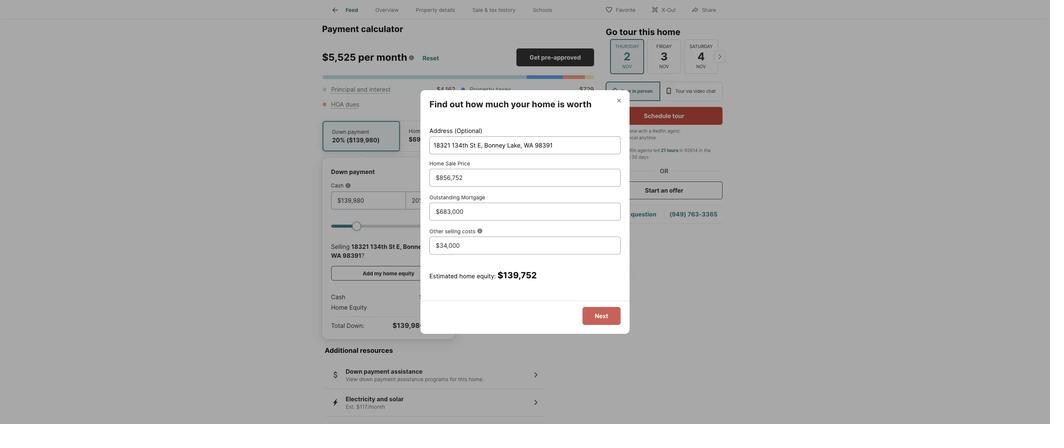 Task type: vqa. For each thing, say whether or not it's contained in the screenshot.
181
no



Task type: describe. For each thing, give the bounding box(es) containing it.
out
[[667, 7, 676, 13]]

1 vertical spatial assistance
[[397, 377, 423, 383]]

principal
[[331, 86, 355, 94]]

down for down payment assistance view down payment assistance programs for this home.
[[346, 369, 362, 376]]

nov for 3
[[659, 64, 669, 69]]

?
[[361, 253, 364, 260]]

saturday 4 nov
[[689, 44, 713, 69]]

calculator
[[361, 24, 403, 34]]

friday 3 nov
[[656, 44, 672, 69]]

in inside option
[[632, 89, 636, 94]]

led
[[653, 148, 660, 153]]

property for property taxes
[[470, 86, 494, 94]]

down for down payment 20% ($139,980)
[[332, 129, 346, 135]]

homeowners' insurance link
[[470, 101, 537, 108]]

selling
[[331, 244, 351, 251]]

in inside in the last 30 days
[[699, 148, 703, 153]]

est.
[[346, 405, 355, 411]]

home sale price
[[429, 161, 470, 167]]

get
[[530, 54, 540, 61]]

tour for tour via video chat
[[675, 89, 685, 94]]

1 horizontal spatial in
[[679, 148, 683, 153]]

additional
[[325, 347, 358, 355]]

lake,
[[426, 244, 442, 251]]

is
[[557, 99, 565, 110]]

start an offer
[[645, 187, 683, 195]]

and for principal
[[357, 86, 367, 94]]

sale & tax history
[[473, 7, 516, 13]]

your
[[511, 99, 530, 110]]

yr
[[484, 136, 490, 144]]

mortgage
[[461, 195, 485, 201]]

sale inside tab
[[473, 7, 483, 13]]

sale inside find out how much your home is worth dialog
[[445, 161, 456, 167]]

free,
[[613, 135, 623, 141]]

1 horizontal spatial a
[[649, 128, 651, 134]]

$448
[[440, 101, 455, 108]]

in the last 30 days
[[623, 148, 712, 160]]

schedule
[[644, 112, 671, 120]]

for
[[450, 377, 457, 383]]

favorite
[[616, 7, 636, 13]]

x-
[[662, 7, 667, 13]]

hoa dues link
[[331, 101, 359, 108]]

hoa dues
[[331, 101, 359, 108]]

tour for tour in person
[[621, 89, 631, 94]]

next image
[[713, 51, 725, 63]]

pre-
[[541, 54, 554, 61]]

payment for down payment 20% ($139,980)
[[348, 129, 369, 135]]

Enter your address search field
[[429, 137, 621, 155]]

schedule tour button
[[606, 107, 722, 125]]

my
[[374, 271, 382, 277]]

overview
[[375, 7, 399, 13]]

property taxes
[[470, 86, 511, 94]]

reset button
[[422, 52, 439, 65]]

price
[[425, 128, 437, 135]]

2
[[624, 50, 630, 63]]

payment
[[322, 24, 359, 34]]

next button
[[582, 308, 621, 326]]

redfin agents led 21 tours in 92614
[[623, 148, 698, 153]]

property taxes link
[[470, 86, 511, 94]]

wa
[[331, 253, 341, 260]]

equity
[[349, 304, 367, 312]]

home inside the estimated home equity: $139,752
[[459, 273, 475, 280]]

chat
[[706, 89, 715, 94]]

nov for 4
[[696, 64, 706, 69]]

payment right down in the bottom left of the page
[[374, 377, 396, 383]]

loan
[[473, 128, 485, 135]]

$699,900
[[409, 136, 438, 144]]

and for electricity
[[377, 396, 388, 404]]

address
[[429, 127, 453, 135]]

days
[[638, 155, 648, 160]]

find
[[429, 99, 448, 110]]

overview tab
[[367, 1, 407, 19]]

down payment
[[331, 169, 375, 176]]

approved
[[554, 54, 581, 61]]

1 cash from the top
[[331, 183, 344, 189]]

feed
[[346, 7, 358, 13]]

outstanding mortgage
[[429, 195, 485, 201]]

selling
[[445, 228, 461, 235]]

last
[[623, 155, 630, 160]]

3
[[660, 50, 668, 63]]

home for home equity
[[331, 304, 348, 312]]

add my home equity button
[[331, 267, 446, 281]]

anytime
[[639, 135, 656, 141]]

go
[[606, 27, 617, 37]]

electricity and solar est. $117/month
[[346, 396, 404, 411]]

fixed,
[[491, 136, 507, 144]]

how
[[466, 99, 483, 110]]

$139,980 (20%)
[[393, 322, 446, 330]]

tour in person option
[[606, 82, 660, 101]]

3365
[[702, 211, 717, 219]]

home for home price $699,900
[[409, 128, 423, 135]]

schools tab
[[524, 1, 561, 19]]

tour via video chat option
[[660, 82, 722, 101]]

via
[[686, 89, 692, 94]]

tour in person
[[621, 89, 653, 94]]

find out how much your home is worth element
[[429, 90, 601, 110]]

video
[[693, 89, 705, 94]]

principal and interest link
[[331, 86, 391, 94]]

$5,525 per month
[[322, 52, 407, 63]]

cancel
[[624, 135, 638, 141]]

down payment assistance view down payment assistance programs for this home.
[[346, 369, 484, 383]]

home inside button
[[383, 271, 397, 277]]

0 vertical spatial assistance
[[391, 369, 423, 376]]

21
[[661, 148, 666, 153]]

tours
[[667, 148, 678, 153]]

down
[[359, 377, 373, 383]]

solar
[[389, 396, 404, 404]]

tour via video chat
[[675, 89, 715, 94]]

30-
[[473, 136, 484, 144]]

$0 text field
[[436, 174, 614, 183]]

(949) 763-3365
[[669, 211, 717, 219]]

tour this home with a redfin agent.
[[606, 128, 681, 134]]

(949)
[[669, 211, 686, 219]]



Task type: locate. For each thing, give the bounding box(es) containing it.
it's free, cancel anytime
[[606, 135, 656, 141]]

nov down '2'
[[622, 64, 632, 69]]

in left the
[[699, 148, 703, 153]]

details for property details
[[439, 7, 455, 13]]

2 horizontal spatial this
[[639, 27, 655, 37]]

payment for down payment
[[349, 169, 375, 176]]

1 horizontal spatial home
[[409, 128, 423, 135]]

start an offer button
[[606, 182, 722, 200]]

this up thursday at the right of page
[[639, 27, 655, 37]]

next
[[595, 313, 608, 320]]

1 vertical spatial down
[[331, 169, 348, 176]]

2 vertical spatial home
[[331, 304, 348, 312]]

$139,980
[[419, 294, 446, 302], [393, 322, 424, 330]]

redfin
[[652, 128, 666, 134], [623, 148, 636, 153]]

2 vertical spatial down
[[346, 369, 362, 376]]

x-out button
[[645, 2, 682, 17]]

0 horizontal spatial nov
[[622, 64, 632, 69]]

month
[[376, 52, 407, 63]]

1 vertical spatial redfin
[[623, 148, 636, 153]]

home for home sale price
[[429, 161, 444, 167]]

$139,980 (20%) tooltip
[[322, 152, 594, 340]]

0 horizontal spatial tour
[[606, 128, 615, 134]]

schools
[[533, 7, 552, 13]]

an
[[661, 187, 668, 195]]

total down:
[[331, 323, 364, 330]]

reset
[[423, 55, 439, 62]]

1 horizontal spatial nov
[[659, 64, 669, 69]]

tab list
[[322, 0, 567, 19]]

this up free,
[[616, 128, 624, 134]]

a
[[649, 128, 651, 134], [626, 211, 629, 219]]

details inside tab
[[439, 7, 455, 13]]

tour inside "button"
[[672, 112, 684, 120]]

offer
[[669, 187, 683, 195]]

0 horizontal spatial and
[[357, 86, 367, 94]]

this right for
[[458, 377, 467, 383]]

find out how much your home is worth dialog
[[420, 90, 630, 335]]

0 horizontal spatial in
[[632, 89, 636, 94]]

0 horizontal spatial tour
[[619, 27, 637, 37]]

tour for tour this home with a redfin agent.
[[606, 128, 615, 134]]

$0 text field
[[436, 208, 614, 217]]

home equity
[[331, 304, 367, 312]]

equity
[[398, 271, 414, 277]]

home up total at the bottom of page
[[331, 304, 348, 312]]

it's
[[606, 135, 612, 141]]

1 vertical spatial this
[[616, 128, 624, 134]]

down inside down payment 20% ($139,980)
[[332, 129, 346, 135]]

Down Payment Slider range field
[[331, 222, 446, 231]]

home left equity:
[[459, 273, 475, 280]]

home up $699,900
[[409, 128, 423, 135]]

2 vertical spatial this
[[458, 377, 467, 383]]

nov down 3
[[659, 64, 669, 69]]

0 horizontal spatial property
[[416, 7, 437, 13]]

1 vertical spatial $139,980
[[393, 322, 424, 330]]

0 vertical spatial property
[[416, 7, 437, 13]]

0 horizontal spatial home
[[331, 304, 348, 312]]

18321
[[351, 244, 369, 251]]

18321 134th st e, bonney lake, wa 98391
[[331, 244, 442, 260]]

down:
[[347, 323, 364, 330]]

schedule tour
[[644, 112, 684, 120]]

friday
[[656, 44, 672, 49]]

hoa
[[331, 101, 344, 108]]

1 vertical spatial sale
[[445, 161, 456, 167]]

saturday
[[689, 44, 713, 49]]

sale left '&'
[[473, 7, 483, 13]]

$139,980 left the (20%)
[[393, 322, 424, 330]]

1 horizontal spatial details
[[487, 128, 503, 135]]

payment down "($139,980)"
[[349, 169, 375, 176]]

and inside the electricity and solar est. $117/month
[[377, 396, 388, 404]]

0 vertical spatial sale
[[473, 7, 483, 13]]

0 vertical spatial cash
[[331, 183, 344, 189]]

bonney
[[403, 244, 425, 251]]

2 cash from the top
[[331, 294, 345, 302]]

2 horizontal spatial in
[[699, 148, 703, 153]]

1 horizontal spatial tour
[[621, 89, 631, 94]]

tab list containing feed
[[322, 0, 567, 19]]

this inside 'down payment assistance view down payment assistance programs for this home.'
[[458, 377, 467, 383]]

home
[[409, 128, 423, 135], [429, 161, 444, 167], [331, 304, 348, 312]]

property for property details
[[416, 7, 437, 13]]

or
[[660, 168, 668, 175]]

1 vertical spatial cash
[[331, 294, 345, 302]]

nov inside 'saturday 4 nov'
[[696, 64, 706, 69]]

list box containing tour in person
[[606, 82, 722, 101]]

0 vertical spatial this
[[639, 27, 655, 37]]

redfin up the last
[[623, 148, 636, 153]]

0 horizontal spatial sale
[[445, 161, 456, 167]]

question
[[631, 211, 656, 219]]

1 nov from the left
[[622, 64, 632, 69]]

0 vertical spatial tour
[[619, 27, 637, 37]]

a right ask
[[626, 211, 629, 219]]

home up friday at right top
[[657, 27, 680, 37]]

redfin up anytime
[[652, 128, 666, 134]]

costs
[[462, 228, 476, 235]]

property details
[[416, 7, 455, 13]]

per
[[358, 52, 374, 63]]

1 vertical spatial tour
[[672, 112, 684, 120]]

(optional)
[[454, 127, 482, 135]]

and up $117/month at the left bottom
[[377, 396, 388, 404]]

home left the is
[[532, 99, 556, 110]]

8.14%
[[509, 136, 526, 144]]

go tour this home
[[606, 27, 680, 37]]

worth
[[567, 99, 592, 110]]

$139,980 for $139,980
[[419, 294, 446, 302]]

1 vertical spatial property
[[470, 86, 494, 94]]

0 horizontal spatial redfin
[[623, 148, 636, 153]]

loan details 30-yr fixed, 8.14%
[[473, 128, 526, 144]]

sale left price on the left top of the page
[[445, 161, 456, 167]]

(20%)
[[426, 322, 446, 330]]

down up view
[[346, 369, 362, 376]]

down inside 'down payment assistance view down payment assistance programs for this home.'
[[346, 369, 362, 376]]

st
[[389, 244, 395, 251]]

nov down 4
[[696, 64, 706, 69]]

programs
[[425, 377, 448, 383]]

dues
[[346, 101, 359, 108]]

details for loan details 30-yr fixed, 8.14%
[[487, 128, 503, 135]]

tour for schedule
[[672, 112, 684, 120]]

0 vertical spatial home
[[409, 128, 423, 135]]

list box
[[606, 82, 722, 101]]

tour up it's
[[606, 128, 615, 134]]

0 vertical spatial and
[[357, 86, 367, 94]]

much
[[485, 99, 509, 110]]

details inside "loan details 30-yr fixed, 8.14%"
[[487, 128, 503, 135]]

1 horizontal spatial redfin
[[652, 128, 666, 134]]

$139,980 down estimated
[[419, 294, 446, 302]]

home price $699,900
[[409, 128, 438, 144]]

in right tours
[[679, 148, 683, 153]]

1 vertical spatial details
[[487, 128, 503, 135]]

ask a question
[[613, 211, 656, 219]]

98391
[[343, 253, 361, 260]]

cash up home equity
[[331, 294, 345, 302]]

down down the 20%
[[331, 169, 348, 176]]

0 horizontal spatial this
[[458, 377, 467, 383]]

2 horizontal spatial home
[[429, 161, 444, 167]]

home inside home price $699,900
[[409, 128, 423, 135]]

down for down payment
[[331, 169, 348, 176]]

None button
[[610, 39, 644, 74], [647, 39, 681, 74], [684, 39, 718, 74], [610, 39, 644, 74], [647, 39, 681, 74], [684, 39, 718, 74]]

history
[[499, 7, 516, 13]]

$117/month
[[356, 405, 385, 411]]

this
[[639, 27, 655, 37], [616, 128, 624, 134], [458, 377, 467, 383]]

out
[[450, 99, 464, 110]]

1 vertical spatial home
[[429, 161, 444, 167]]

92614
[[684, 148, 698, 153]]

property details tab
[[407, 1, 464, 19]]

interest
[[369, 86, 391, 94]]

estimated
[[429, 273, 458, 280]]

2 nov from the left
[[659, 64, 669, 69]]

2 horizontal spatial tour
[[675, 89, 685, 94]]

0 vertical spatial down
[[332, 129, 346, 135]]

share button
[[685, 2, 722, 17]]

3 nov from the left
[[696, 64, 706, 69]]

tour for go
[[619, 27, 637, 37]]

homeowners' insurance
[[470, 101, 537, 108]]

0 horizontal spatial details
[[439, 7, 455, 13]]

payment inside down payment 20% ($139,980)
[[348, 129, 369, 135]]

$187
[[580, 101, 594, 108]]

&
[[485, 7, 488, 13]]

30
[[632, 155, 637, 160]]

feed link
[[331, 6, 358, 15]]

tour up thursday at the right of page
[[619, 27, 637, 37]]

payment up "($139,980)"
[[348, 129, 369, 135]]

2 horizontal spatial nov
[[696, 64, 706, 69]]

(949) 763-3365 link
[[669, 211, 717, 219]]

homeowners'
[[470, 101, 508, 108]]

0 vertical spatial $139,980
[[419, 294, 446, 302]]

home inside $139,980 (20%) tooltip
[[331, 304, 348, 312]]

nov inside thursday 2 nov
[[622, 64, 632, 69]]

1 vertical spatial and
[[377, 396, 388, 404]]

property inside property details tab
[[416, 7, 437, 13]]

sale & tax history tab
[[464, 1, 524, 19]]

a right with
[[649, 128, 651, 134]]

home right my
[[383, 271, 397, 277]]

1 vertical spatial a
[[626, 211, 629, 219]]

nov inside friday 3 nov
[[659, 64, 669, 69]]

find out how much your home is worth
[[429, 99, 592, 110]]

home
[[657, 27, 680, 37], [532, 99, 556, 110], [625, 128, 637, 134], [383, 271, 397, 277], [459, 273, 475, 280]]

1 horizontal spatial this
[[616, 128, 624, 134]]

payment up down in the bottom left of the page
[[364, 369, 389, 376]]

ask a question link
[[613, 211, 656, 219]]

home inside dialog
[[429, 161, 444, 167]]

20%
[[332, 137, 345, 144]]

get pre-approved button
[[516, 49, 594, 67]]

$5,525
[[322, 52, 356, 63]]

1 horizontal spatial tour
[[672, 112, 684, 120]]

cash down "down payment"
[[331, 183, 344, 189]]

down inside $139,980 (20%) tooltip
[[331, 169, 348, 176]]

1 horizontal spatial property
[[470, 86, 494, 94]]

$139,980 for $139,980 (20%)
[[393, 322, 424, 330]]

tour left via in the top right of the page
[[675, 89, 685, 94]]

0 horizontal spatial a
[[626, 211, 629, 219]]

tour
[[621, 89, 631, 94], [675, 89, 685, 94], [606, 128, 615, 134]]

0 vertical spatial details
[[439, 7, 455, 13]]

tour left the person
[[621, 89, 631, 94]]

additional resources
[[325, 347, 393, 355]]

nov for 2
[[622, 64, 632, 69]]

0 vertical spatial a
[[649, 128, 651, 134]]

payment inside $139,980 (20%) tooltip
[[349, 169, 375, 176]]

and left interest
[[357, 86, 367, 94]]

home left price on the left top of the page
[[429, 161, 444, 167]]

down up the 20%
[[332, 129, 346, 135]]

tour up agent.
[[672, 112, 684, 120]]

4
[[697, 50, 705, 63]]

None text field
[[337, 197, 399, 206], [412, 197, 439, 206], [436, 242, 614, 251], [337, 197, 399, 206], [412, 197, 439, 206], [436, 242, 614, 251]]

e,
[[396, 244, 402, 251]]

principal and interest
[[331, 86, 391, 94]]

home up cancel
[[625, 128, 637, 134]]

1 horizontal spatial sale
[[473, 7, 483, 13]]

($139,980)
[[347, 137, 380, 144]]

1 horizontal spatial and
[[377, 396, 388, 404]]

0 vertical spatial redfin
[[652, 128, 666, 134]]

payment for down payment assistance view down payment assistance programs for this home.
[[364, 369, 389, 376]]

cash
[[331, 183, 344, 189], [331, 294, 345, 302]]

in left the person
[[632, 89, 636, 94]]



